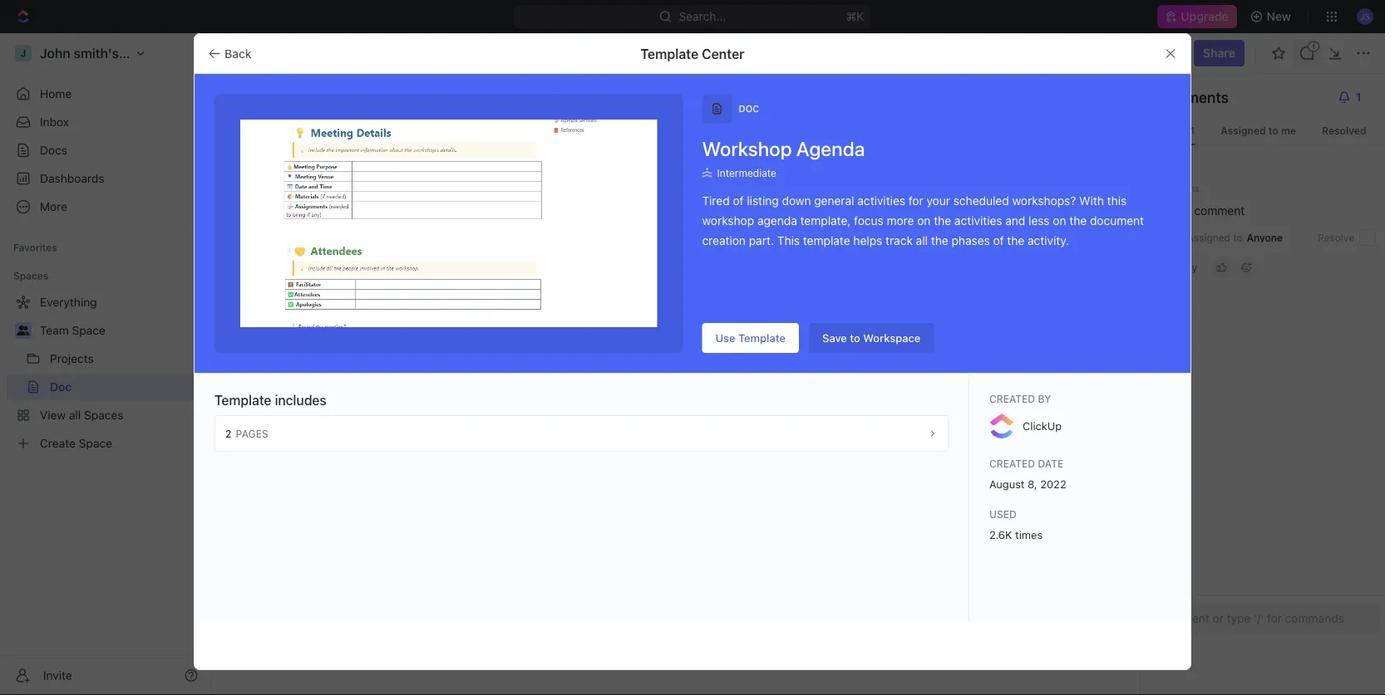 Task type: vqa. For each thing, say whether or not it's contained in the screenshot.
second "Option" from the bottom
no



Task type: locate. For each thing, give the bounding box(es) containing it.
home link
[[7, 81, 205, 107]]

team right user group icon
[[242, 46, 271, 60]]

by
[[1038, 393, 1051, 405]]

5
[[1171, 183, 1176, 194]]

team space right user group image
[[40, 324, 105, 338]]

new down "includes"
[[301, 422, 320, 433]]

to down test comment
[[1233, 232, 1243, 244]]

created inside created date august 8, 2022
[[989, 458, 1035, 470]]

comments
[[1154, 88, 1229, 106]]

comment for test comment
[[1194, 204, 1245, 218]]

team for team space link for user group icon
[[242, 46, 271, 60]]

set priority element
[[975, 368, 1000, 393], [975, 392, 1000, 417]]

add page
[[243, 118, 292, 130]]

space inside sidebar navigation
[[72, 324, 105, 338]]

2 set priority image from the top
[[975, 392, 1000, 417]]

to for assigned to me
[[1269, 125, 1279, 136]]

project
[[396, 261, 430, 273]]

space for user group image
[[72, 324, 105, 338]]

0 horizontal spatial /
[[340, 261, 343, 273]]

/ left projects
[[340, 261, 343, 273]]

doc
[[739, 104, 759, 114]]

task down task 3 at left bottom
[[323, 422, 343, 433]]

new for new task
[[301, 422, 320, 433]]

creation
[[702, 234, 746, 248]]

0 horizontal spatial team space
[[40, 324, 105, 338]]

task for task 1
[[318, 350, 341, 362]]

1 horizontal spatial team
[[242, 46, 271, 60]]

2 horizontal spatial 1
[[388, 115, 394, 129]]

clickup
[[1023, 420, 1062, 433]]

1 for 1 2 3
[[294, 350, 298, 361]]

to do cell
[[645, 367, 811, 390]]

inbox
[[40, 115, 69, 129]]

scheduled
[[953, 194, 1009, 208]]

2 vertical spatial team
[[40, 324, 69, 338]]

activities up the focus
[[857, 194, 905, 208]]

2 up task 3 at left bottom
[[344, 373, 351, 385]]

0 vertical spatial space
[[274, 46, 307, 60]]

0 vertical spatial template
[[640, 46, 699, 62]]

team space link
[[242, 46, 307, 60], [40, 318, 201, 344]]

0 horizontal spatial team space link
[[40, 318, 201, 344]]

of
[[733, 194, 744, 208], [993, 234, 1004, 248]]

activity.
[[1028, 234, 1069, 248]]

team space right user group icon
[[242, 46, 307, 60]]

1 vertical spatial space
[[307, 261, 337, 273]]

4:34
[[557, 195, 583, 209]]

me
[[1281, 125, 1296, 136]]

this
[[777, 234, 800, 248]]

assigned
[[1221, 125, 1266, 136], [1187, 232, 1230, 244]]

task for task 2
[[318, 373, 341, 385]]

created
[[989, 393, 1035, 405], [989, 458, 1035, 470]]

1 2 3
[[293, 350, 299, 407]]

new
[[1267, 10, 1291, 23], [301, 422, 320, 433]]

created by
[[989, 393, 1051, 405]]

2 up "includes"
[[293, 373, 299, 384]]

used
[[989, 509, 1017, 520]]

1 inside the 1 2 3
[[294, 350, 298, 361]]

row inside grid
[[313, 323, 1144, 344]]

focus
[[854, 214, 884, 228]]

2 vertical spatial space
[[72, 324, 105, 338]]

updated:
[[453, 195, 503, 209]]

tired
[[702, 194, 730, 208]]

/ left "project"
[[389, 261, 392, 273]]

1 vertical spatial team
[[279, 261, 305, 273]]

task down task 1
[[318, 373, 341, 385]]

page
[[266, 118, 292, 130]]

in
[[655, 351, 665, 362]]

invite
[[43, 669, 72, 683]]

2
[[433, 261, 439, 273], [344, 373, 351, 385], [293, 373, 299, 384], [225, 428, 231, 440]]

0 vertical spatial assigned
[[1221, 125, 1266, 136]]

2 horizontal spatial team
[[279, 261, 305, 273]]

workspace
[[863, 332, 921, 345]]

1 vertical spatial team space link
[[40, 318, 201, 344]]

1 horizontal spatial new
[[1267, 10, 1291, 23]]

space
[[274, 46, 307, 60], [307, 261, 337, 273], [72, 324, 105, 338]]

0 horizontal spatial activities
[[857, 194, 905, 208]]

row
[[313, 323, 1144, 344]]

0 horizontal spatial new
[[301, 422, 320, 433]]

user group image
[[17, 326, 30, 336]]

upgrade
[[1181, 10, 1228, 23]]

2 vertical spatial template
[[214, 393, 271, 409]]

comment
[[397, 115, 447, 129], [1194, 204, 1245, 218]]

general
[[814, 194, 854, 208]]

your
[[927, 194, 950, 208]]

space right user group image
[[72, 324, 105, 338]]

last updated: today at 4:34 pm
[[427, 195, 603, 209]]

open
[[1160, 125, 1186, 136]]

new right upgrade
[[1267, 10, 1291, 23]]

to
[[1269, 125, 1279, 136], [1233, 232, 1243, 244], [850, 332, 860, 345], [655, 375, 668, 385]]

1 horizontal spatial template
[[640, 46, 699, 62]]

1 created from the top
[[989, 393, 1035, 405]]

press space to select this row. row containing 1
[[279, 344, 313, 367]]

/
[[340, 261, 343, 273], [389, 261, 392, 273]]

search
[[309, 304, 342, 316]]

save
[[822, 332, 847, 345]]

back
[[224, 47, 252, 60]]

mins
[[1179, 183, 1199, 194]]

0 vertical spatial of
[[733, 194, 744, 208]]

comment for 1 comment
[[397, 115, 447, 129]]

track
[[885, 234, 913, 248]]

1 horizontal spatial 1
[[344, 350, 349, 362]]

1 vertical spatial assigned
[[1187, 232, 1230, 244]]

⌘k
[[846, 10, 864, 23]]

in progress cell
[[645, 344, 811, 367]]

1 vertical spatial comment
[[1194, 204, 1245, 218]]

grid
[[279, 323, 1144, 498]]

2 on from the left
[[1053, 214, 1066, 228]]

1 vertical spatial created
[[989, 458, 1035, 470]]

press space to select this row. row
[[279, 344, 313, 367], [313, 344, 1144, 367], [279, 367, 313, 391], [313, 367, 1144, 393], [279, 391, 313, 414], [313, 391, 1144, 417], [313, 470, 1144, 498]]

template up 2 pages
[[214, 393, 271, 409]]

1 horizontal spatial team space link
[[242, 46, 307, 60]]

comment up assigned to
[[1194, 204, 1245, 218]]

task 3
[[318, 396, 351, 409]]

team space inside sidebar navigation
[[40, 324, 105, 338]]

new button
[[1243, 3, 1301, 30]]

space right back
[[274, 46, 307, 60]]

to left me
[[1269, 125, 1279, 136]]

1 vertical spatial template
[[738, 332, 786, 345]]

0 vertical spatial created
[[989, 393, 1035, 405]]

1 horizontal spatial comment
[[1194, 204, 1245, 218]]

of right tired in the top right of the page
[[733, 194, 744, 208]]

favorites button
[[7, 238, 64, 258]]

the down and
[[1007, 234, 1024, 248]]

0 horizontal spatial 1
[[294, 350, 298, 361]]

1 up untitled
[[388, 115, 394, 129]]

workshop agenda
[[702, 137, 865, 160]]

row group
[[279, 344, 313, 443], [313, 344, 1144, 469], [1018, 344, 1059, 443], [1018, 470, 1059, 497]]

1 horizontal spatial of
[[993, 234, 1004, 248]]

space up table
[[307, 261, 337, 273]]

row group containing 1 2 3
[[279, 344, 313, 443]]

press space to select this row. row containing 2
[[279, 367, 313, 391]]

0 vertical spatial comment
[[397, 115, 447, 129]]

0 horizontal spatial on
[[917, 214, 931, 228]]

comment up untitled
[[397, 115, 447, 129]]

to inside cell
[[655, 375, 668, 385]]

activities down scheduled
[[954, 214, 1002, 228]]

created up august
[[989, 458, 1035, 470]]

0 vertical spatial team space link
[[242, 46, 307, 60]]

team space
[[242, 46, 307, 60], [40, 324, 105, 338]]

test comment
[[1171, 204, 1245, 218]]

0 vertical spatial new
[[1267, 10, 1291, 23]]

on up all at the right
[[917, 214, 931, 228]]

0 vertical spatial team space
[[242, 46, 307, 60]]

all
[[916, 234, 928, 248]]

1 down # at the left top of the page
[[294, 350, 298, 361]]

template down search... on the top of page
[[640, 46, 699, 62]]

user group image
[[228, 50, 236, 56]]

created left by
[[989, 393, 1035, 405]]

1 horizontal spatial 3
[[344, 396, 351, 409]]

template for template center
[[640, 46, 699, 62]]

1 up task 2
[[344, 350, 349, 362]]

task up task 2
[[318, 350, 341, 362]]

0 vertical spatial team
[[242, 46, 271, 60]]

8,
[[1028, 478, 1037, 491]]

template center
[[640, 46, 745, 62]]

new for new
[[1267, 10, 1291, 23]]

tasks...
[[345, 304, 378, 316]]

you
[[1171, 169, 1190, 181]]

pages
[[236, 428, 268, 440]]

2 right "project"
[[433, 261, 439, 273]]

3 left task 3 at left bottom
[[293, 397, 299, 407]]

new inside grid
[[301, 422, 320, 433]]

on
[[917, 214, 931, 228], [1053, 214, 1066, 228]]

new inside button
[[1267, 10, 1291, 23]]

1 vertical spatial new
[[301, 422, 320, 433]]

1 horizontal spatial /
[[389, 261, 392, 273]]

0 vertical spatial activities
[[857, 194, 905, 208]]

2 inside the team space / projects / project 2 table
[[433, 261, 439, 273]]

2 created from the top
[[989, 458, 1035, 470]]

template
[[640, 46, 699, 62], [738, 332, 786, 345], [214, 393, 271, 409]]

set priority image
[[975, 368, 1000, 393], [975, 392, 1000, 417]]

john
[[485, 350, 506, 362]]

search...
[[679, 10, 726, 23]]

1 vertical spatial team space
[[40, 324, 105, 338]]

team right user group image
[[40, 324, 69, 338]]

to right save
[[850, 332, 860, 345]]

1 vertical spatial of
[[993, 234, 1004, 248]]

3 down task 2
[[344, 396, 351, 409]]

to for save to workspace
[[850, 332, 860, 345]]

team inside the team space / projects / project 2 table
[[279, 261, 305, 273]]

team inside sidebar navigation
[[40, 324, 69, 338]]

task down task 2
[[318, 396, 341, 409]]

team up table
[[279, 261, 305, 273]]

cell
[[811, 344, 978, 367], [978, 344, 1144, 367], [479, 367, 645, 390], [811, 367, 978, 390], [479, 391, 645, 413], [645, 391, 811, 413], [811, 391, 978, 413], [279, 470, 313, 497], [313, 470, 479, 497], [479, 470, 645, 497], [645, 470, 811, 497]]

inbox link
[[7, 109, 205, 136]]

the down your
[[934, 214, 951, 228]]

projects
[[347, 261, 385, 273]]

1 horizontal spatial team space
[[242, 46, 307, 60]]

1
[[388, 115, 394, 129], [344, 350, 349, 362], [294, 350, 298, 361]]

0 horizontal spatial of
[[733, 194, 744, 208]]

template right 'use'
[[738, 332, 786, 345]]

1 horizontal spatial on
[[1053, 214, 1066, 228]]

0 horizontal spatial template
[[214, 393, 271, 409]]

the
[[934, 214, 951, 228], [1069, 214, 1087, 228], [931, 234, 948, 248], [1007, 234, 1024, 248]]

assigned left me
[[1221, 125, 1266, 136]]

1 set priority element from the top
[[975, 368, 1000, 393]]

to left do
[[655, 375, 668, 385]]

and
[[1005, 214, 1025, 228]]

assigned down test comment
[[1187, 232, 1230, 244]]

back button
[[201, 40, 262, 67]]

2 set priority element from the top
[[975, 392, 1000, 417]]

0 horizontal spatial team
[[40, 324, 69, 338]]

team for team space link associated with user group image
[[40, 324, 69, 338]]

template for template includes
[[214, 393, 271, 409]]

0 horizontal spatial comment
[[397, 115, 447, 129]]

1 set priority image from the top
[[975, 368, 1000, 393]]

1 horizontal spatial activities
[[954, 214, 1002, 228]]

progress
[[667, 351, 717, 362]]

on right the less
[[1053, 214, 1066, 228]]

of right phases
[[993, 234, 1004, 248]]



Task type: describe. For each thing, give the bounding box(es) containing it.
2 / from the left
[[389, 261, 392, 273]]

assigned for assigned to
[[1187, 232, 1230, 244]]

1 / from the left
[[340, 261, 343, 273]]

part.
[[749, 234, 774, 248]]

add
[[243, 118, 263, 130]]

assigned to me
[[1221, 125, 1296, 136]]

assigned for assigned to me
[[1221, 125, 1266, 136]]

intermediate
[[717, 167, 776, 179]]

document
[[1090, 214, 1144, 228]]

1 on from the left
[[917, 214, 931, 228]]

2 pages
[[225, 428, 268, 440]]

less
[[1029, 214, 1050, 228]]

use template
[[715, 332, 786, 345]]

set priority element for 3
[[975, 392, 1000, 417]]

for
[[908, 194, 923, 208]]

this
[[1107, 194, 1127, 208]]

times
[[1015, 529, 1043, 541]]

home
[[40, 87, 72, 101]]

team space for user group image
[[40, 324, 105, 338]]

dashboards
[[40, 172, 104, 185]]

created for created date august 8, 2022
[[989, 458, 1035, 470]]

to for assigned to
[[1233, 232, 1243, 244]]

space inside the team space / projects / project 2 table
[[307, 261, 337, 273]]

task for task 3
[[318, 396, 341, 409]]

today
[[507, 195, 540, 209]]

press space to select this row. row containing task 2
[[313, 367, 1144, 393]]

test
[[1171, 204, 1191, 218]]

center
[[702, 46, 745, 62]]

grid containing task 1
[[279, 323, 1144, 498]]

docs link
[[7, 137, 205, 164]]

last
[[427, 195, 450, 209]]

use
[[715, 332, 735, 345]]

spaces
[[13, 270, 49, 282]]

workshops?
[[1012, 194, 1076, 208]]

helps
[[853, 234, 882, 248]]

smith
[[509, 350, 537, 362]]

2 inside the 1 2 3
[[293, 373, 299, 384]]

press space to select this row. row containing task 1
[[313, 344, 1144, 367]]

set priority element for 2
[[975, 368, 1000, 393]]

team space for user group icon
[[242, 46, 307, 60]]

includes
[[275, 393, 327, 409]]

space for user group icon
[[274, 46, 307, 60]]

search tasks...
[[309, 304, 378, 316]]

share
[[1203, 46, 1235, 60]]

template
[[803, 234, 850, 248]]

untitled
[[370, 136, 493, 175]]

john smith cell
[[479, 344, 645, 367]]

more
[[887, 214, 914, 228]]

to do
[[655, 375, 684, 385]]

press space to select this row. row containing task 3
[[313, 391, 1144, 417]]

agenda
[[757, 214, 797, 228]]

down
[[782, 194, 811, 208]]

do
[[671, 375, 684, 385]]

set priority image for 2
[[975, 368, 1000, 393]]

2 horizontal spatial template
[[738, 332, 786, 345]]

task 1
[[318, 350, 349, 362]]

created for created by
[[989, 393, 1035, 405]]

phases
[[951, 234, 990, 248]]

template includes
[[214, 393, 327, 409]]

in progress
[[655, 351, 717, 362]]

#
[[292, 328, 299, 339]]

2.6k
[[989, 529, 1012, 541]]

resolved
[[1322, 125, 1366, 136]]

created date august 8, 2022
[[989, 458, 1066, 491]]

reply
[[1171, 262, 1197, 274]]

the down with
[[1069, 214, 1087, 228]]

set priority image for 3
[[975, 392, 1000, 417]]

press space to select this row. row containing 3
[[279, 391, 313, 414]]

assigned to
[[1187, 232, 1243, 244]]

Search tasks... text field
[[309, 298, 447, 322]]

with
[[1079, 194, 1104, 208]]

1 for 1 comment
[[388, 115, 394, 129]]

sidebar navigation
[[0, 33, 212, 696]]

row group containing task 1
[[313, 344, 1144, 469]]

used 2.6k times
[[989, 509, 1043, 541]]

new task
[[301, 422, 343, 433]]

workshop
[[702, 137, 792, 160]]

docs
[[40, 143, 67, 157]]

2022
[[1040, 478, 1066, 491]]

team space link for user group icon
[[242, 46, 307, 60]]

agenda
[[796, 137, 865, 160]]

template,
[[800, 214, 851, 228]]

tired of listing down general activities for your scheduled workshops? with this workshop agenda template, focus more on the activities and less on the document creation part. this template helps track all the phases of the activity.
[[702, 194, 1144, 248]]

1 inside press space to select this row. "row"
[[344, 350, 349, 362]]

pm
[[586, 195, 603, 209]]

2 inside press space to select this row. "row"
[[344, 373, 351, 385]]

0 horizontal spatial 3
[[293, 397, 299, 407]]

1 comment
[[388, 115, 447, 129]]

favorites
[[13, 242, 57, 254]]

august
[[989, 478, 1025, 491]]

table
[[279, 279, 312, 295]]

task 2
[[318, 373, 351, 385]]

team space link for user group image
[[40, 318, 201, 344]]

2 left pages on the bottom left of page
[[225, 428, 231, 440]]

resolve
[[1318, 232, 1354, 244]]

dashboards link
[[7, 165, 205, 192]]

1 vertical spatial activities
[[954, 214, 1002, 228]]

the right all at the right
[[931, 234, 948, 248]]

date
[[1038, 458, 1064, 470]]



